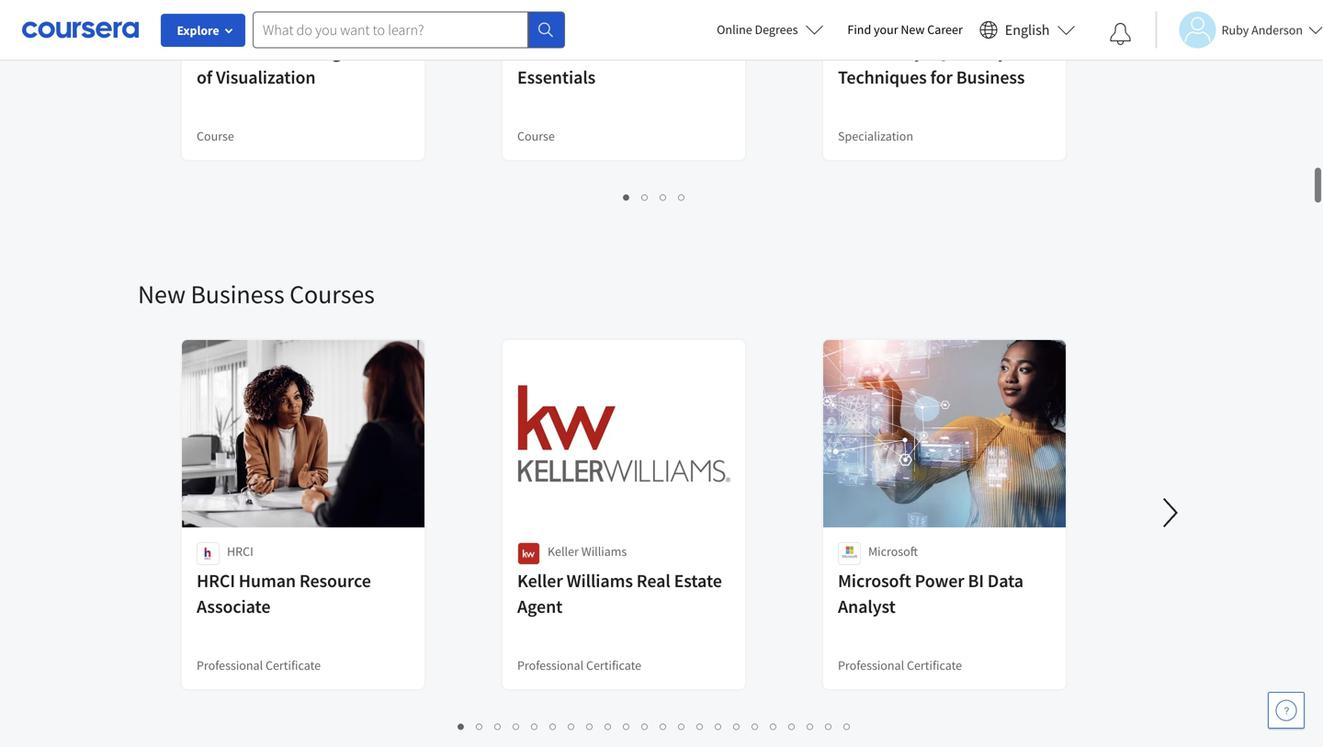 Task type: locate. For each thing, give the bounding box(es) containing it.
What do you want to learn? text field
[[253, 11, 528, 48]]

help center image
[[1276, 699, 1298, 721]]

4 button
[[673, 186, 692, 207], [508, 715, 526, 736]]

online degrees
[[717, 21, 798, 38]]

17
[[752, 717, 767, 734]]

2 professional from the left
[[517, 657, 584, 674]]

certificate up the 9
[[586, 657, 642, 674]]

for down mysql:
[[931, 66, 953, 89]]

english
[[1005, 21, 1050, 39]]

0 horizontal spatial 4 button
[[508, 715, 526, 736]]

1 excel from the left
[[517, 40, 557, 63]]

0 vertical spatial data
[[246, 40, 282, 63]]

7 button
[[563, 715, 581, 736]]

microsoft right microsoft image
[[869, 543, 918, 560]]

1 vertical spatial for
[[931, 66, 953, 89]]

1 certificate from the left
[[266, 657, 321, 674]]

1 vertical spatial 4 button
[[508, 715, 526, 736]]

find your new career
[[848, 21, 963, 38]]

microsoft image
[[838, 542, 861, 565]]

2 list from the top
[[184, 715, 1126, 736]]

keller inside keller williams real estate agent
[[517, 569, 563, 592]]

new business courses carousel element
[[138, 222, 1323, 747]]

estate
[[674, 569, 722, 592]]

microsoft for microsoft power bi data analyst
[[838, 569, 911, 592]]

1 vertical spatial microsoft
[[838, 569, 911, 592]]

microsoft power bi data analyst
[[838, 569, 1024, 618]]

certificate down hrci human resource associate
[[266, 657, 321, 674]]

1 vertical spatial 3
[[495, 717, 502, 734]]

professional down the agent
[[517, 657, 584, 674]]

0 vertical spatial for
[[606, 40, 628, 63]]

courses
[[290, 278, 375, 310]]

0 vertical spatial 2 button
[[636, 186, 655, 207]]

degrees
[[755, 21, 798, 38]]

excel inside excel to mysql: analytic techniques for business
[[838, 40, 878, 63]]

hrci image
[[197, 542, 220, 565]]

1
[[624, 187, 631, 205], [458, 717, 466, 734]]

3 inside new business courses carousel element
[[495, 717, 502, 734]]

1 vertical spatial 2 button
[[471, 715, 489, 736]]

list inside new business courses carousel element
[[184, 715, 1126, 736]]

coursera image
[[22, 15, 139, 44]]

university
[[606, 14, 661, 30], [899, 14, 953, 30]]

0 vertical spatial hrci
[[227, 543, 253, 560]]

0 horizontal spatial business
[[191, 278, 285, 310]]

2 professional certificate from the left
[[517, 657, 642, 674]]

course down of
[[197, 128, 234, 144]]

0 horizontal spatial 2
[[477, 717, 484, 734]]

3 professional from the left
[[838, 657, 905, 674]]

business
[[957, 66, 1025, 89], [191, 278, 285, 310]]

2 course from the left
[[517, 128, 555, 144]]

10 button
[[618, 715, 638, 736]]

for down macquarie university
[[606, 40, 628, 63]]

business inside excel to mysql: analytic techniques for business
[[957, 66, 1025, 89]]

None search field
[[253, 11, 565, 48]]

2
[[642, 187, 649, 205], [477, 717, 484, 734]]

1 vertical spatial 1
[[458, 717, 466, 734]]

0 vertical spatial williams
[[581, 543, 627, 560]]

0 vertical spatial 4
[[679, 187, 686, 205]]

2 university from the left
[[899, 14, 953, 30]]

williams inside keller williams real estate agent
[[567, 569, 633, 592]]

4
[[679, 187, 686, 205], [513, 717, 521, 734]]

1 horizontal spatial 4 button
[[673, 186, 692, 207]]

1 vertical spatial 2
[[477, 717, 484, 734]]

0 horizontal spatial new
[[138, 278, 186, 310]]

keller right "keller williams" icon
[[548, 543, 579, 560]]

professional
[[197, 657, 263, 674], [517, 657, 584, 674], [838, 657, 905, 674]]

1 horizontal spatial new
[[901, 21, 925, 38]]

19
[[789, 717, 804, 734]]

macquarie university image
[[517, 13, 540, 36]]

williams up keller williams real estate agent at the bottom of the page
[[581, 543, 627, 560]]

2 for rightmost 3 button
[[642, 187, 649, 205]]

next slide image
[[1149, 491, 1193, 535]]

keller up the agent
[[517, 569, 563, 592]]

course
[[197, 128, 234, 144], [517, 128, 555, 144]]

19 button
[[784, 715, 804, 736]]

find
[[848, 21, 871, 38]]

0 vertical spatial 2
[[642, 187, 649, 205]]

0 horizontal spatial 1
[[458, 717, 466, 734]]

1 horizontal spatial 2 button
[[636, 186, 655, 207]]

1 horizontal spatial business
[[957, 66, 1025, 89]]

williams
[[581, 543, 627, 560], [567, 569, 633, 592]]

0 horizontal spatial data
[[246, 40, 282, 63]]

18
[[771, 717, 785, 734]]

data right the bi
[[988, 569, 1024, 592]]

22
[[844, 717, 859, 734]]

2 certificate from the left
[[586, 657, 642, 674]]

1 course from the left
[[197, 128, 234, 144]]

1 horizontal spatial for
[[931, 66, 953, 89]]

3 button
[[655, 186, 673, 207], [489, 715, 508, 736]]

0 horizontal spatial certificate
[[266, 657, 321, 674]]

anderson
[[1252, 22, 1303, 38]]

career
[[928, 21, 963, 38]]

microsoft up analyst
[[838, 569, 911, 592]]

2 horizontal spatial certificate
[[907, 657, 962, 674]]

1 horizontal spatial excel
[[838, 40, 878, 63]]

macquarie
[[548, 14, 604, 30]]

0 vertical spatial 4 button
[[673, 186, 692, 207]]

0 vertical spatial business
[[957, 66, 1025, 89]]

professional certificate up 7
[[517, 657, 642, 674]]

2 excel from the left
[[838, 40, 878, 63]]

18 button
[[765, 715, 785, 736]]

9
[[605, 717, 613, 734]]

williams down keller williams
[[567, 569, 633, 592]]

0 vertical spatial microsoft
[[869, 543, 918, 560]]

williams for williams
[[581, 543, 627, 560]]

professional down analyst
[[838, 657, 905, 674]]

course down essentials
[[517, 128, 555, 144]]

0 horizontal spatial for
[[606, 40, 628, 63]]

macquarie university
[[548, 14, 661, 30]]

new business courses
[[138, 278, 375, 310]]

course for excel skills for business: essentials
[[517, 128, 555, 144]]

1 university from the left
[[606, 14, 661, 30]]

excel down the find
[[838, 40, 878, 63]]

4 button for leftmost 3 button
[[508, 715, 526, 736]]

2 horizontal spatial professional
[[838, 657, 905, 674]]

2 button for rightmost 3 button
[[636, 186, 655, 207]]

explore button
[[161, 14, 245, 47]]

1 vertical spatial 4
[[513, 717, 521, 734]]

1 horizontal spatial 1 button
[[618, 186, 636, 207]]

0 horizontal spatial 2 button
[[471, 715, 489, 736]]

skills
[[561, 40, 602, 63]]

excel
[[517, 40, 557, 63], [838, 40, 878, 63]]

0 horizontal spatial course
[[197, 128, 234, 144]]

power
[[915, 569, 965, 592]]

bi
[[968, 569, 984, 592]]

show notifications image
[[1110, 23, 1132, 45]]

1 horizontal spatial certificate
[[586, 657, 642, 674]]

0 vertical spatial 3 button
[[655, 186, 673, 207]]

ruby anderson
[[1222, 22, 1303, 38]]

duke
[[869, 14, 896, 30]]

share data through the art of visualization
[[197, 40, 408, 89]]

0 vertical spatial 1 button
[[618, 186, 636, 207]]

keller for keller williams real estate agent
[[517, 569, 563, 592]]

1 vertical spatial list
[[184, 715, 1126, 736]]

0 vertical spatial 3
[[660, 187, 668, 205]]

1 horizontal spatial university
[[899, 14, 953, 30]]

certificate for williams
[[586, 657, 642, 674]]

hrci right hrci icon
[[227, 543, 253, 560]]

1 vertical spatial 1 button
[[453, 715, 471, 736]]

1 button for the 2 button associated with leftmost 3 button
[[453, 715, 471, 736]]

certificate for power
[[907, 657, 962, 674]]

0 horizontal spatial 3
[[495, 717, 502, 734]]

for
[[606, 40, 628, 63], [931, 66, 953, 89]]

data
[[246, 40, 282, 63], [988, 569, 1024, 592]]

university up business:
[[606, 14, 661, 30]]

hrci human resource associate
[[197, 569, 371, 618]]

course for share data through the art of visualization
[[197, 128, 234, 144]]

0 horizontal spatial 4
[[513, 717, 521, 734]]

explore
[[177, 22, 219, 39]]

0 horizontal spatial excel
[[517, 40, 557, 63]]

1 vertical spatial williams
[[567, 569, 633, 592]]

4 button for rightmost 3 button
[[673, 186, 692, 207]]

professional certificate for williams
[[517, 657, 642, 674]]

1 vertical spatial hrci
[[197, 569, 235, 592]]

professional down associate
[[197, 657, 263, 674]]

0 vertical spatial keller
[[548, 543, 579, 560]]

duke university image
[[838, 13, 861, 36]]

hrci
[[227, 543, 253, 560], [197, 569, 235, 592]]

keller for keller williams
[[548, 543, 579, 560]]

data up visualization
[[246, 40, 282, 63]]

professional certificate down associate
[[197, 657, 321, 674]]

1 horizontal spatial 3
[[660, 187, 668, 205]]

specialization
[[838, 128, 914, 144]]

2 inside new business courses carousel element
[[477, 717, 484, 734]]

hrci inside hrci human resource associate
[[197, 569, 235, 592]]

1 vertical spatial keller
[[517, 569, 563, 592]]

21
[[826, 717, 841, 734]]

1 horizontal spatial 2
[[642, 187, 649, 205]]

1 horizontal spatial professional certificate
[[517, 657, 642, 674]]

professional certificate down analyst
[[838, 657, 962, 674]]

hrci down hrci icon
[[197, 569, 235, 592]]

professional certificate
[[197, 657, 321, 674], [517, 657, 642, 674], [838, 657, 962, 674]]

data inside microsoft power bi data analyst
[[988, 569, 1024, 592]]

ruby anderson button
[[1156, 11, 1323, 48]]

certificate
[[266, 657, 321, 674], [586, 657, 642, 674], [907, 657, 962, 674]]

microsoft inside microsoft power bi data analyst
[[838, 569, 911, 592]]

0 horizontal spatial professional certificate
[[197, 657, 321, 674]]

4 inside new business courses carousel element
[[513, 717, 521, 734]]

university up mysql:
[[899, 14, 953, 30]]

0 vertical spatial list
[[184, 186, 1126, 207]]

human
[[239, 569, 296, 592]]

13
[[679, 717, 693, 734]]

15 button
[[710, 715, 730, 736]]

1 horizontal spatial 4
[[679, 187, 686, 205]]

5
[[532, 717, 539, 734]]

0 horizontal spatial 1 button
[[453, 715, 471, 736]]

1 vertical spatial 3 button
[[489, 715, 508, 736]]

the
[[355, 40, 381, 63]]

3 for rightmost 3 button
[[660, 187, 668, 205]]

excel down macquarie university image
[[517, 40, 557, 63]]

analytic
[[964, 40, 1027, 63]]

2 button
[[636, 186, 655, 207], [471, 715, 489, 736]]

list
[[184, 186, 1126, 207], [184, 715, 1126, 736]]

1 vertical spatial new
[[138, 278, 186, 310]]

1 horizontal spatial course
[[517, 128, 555, 144]]

1 inside new business courses carousel element
[[458, 717, 466, 734]]

0 vertical spatial 1
[[624, 187, 631, 205]]

1 professional from the left
[[197, 657, 263, 674]]

0 horizontal spatial university
[[606, 14, 661, 30]]

6 button
[[545, 715, 563, 736]]

1 professional certificate from the left
[[197, 657, 321, 674]]

art
[[385, 40, 408, 63]]

3 certificate from the left
[[907, 657, 962, 674]]

0 vertical spatial new
[[901, 21, 925, 38]]

certificate down microsoft power bi data analyst
[[907, 657, 962, 674]]

1 horizontal spatial data
[[988, 569, 1024, 592]]

3 professional certificate from the left
[[838, 657, 962, 674]]

data inside share data through the art of visualization
[[246, 40, 282, 63]]

excel inside excel skills for business: essentials
[[517, 40, 557, 63]]

excel skills for business: essentials
[[517, 40, 705, 89]]

1 vertical spatial data
[[988, 569, 1024, 592]]

1 horizontal spatial 1
[[624, 187, 631, 205]]

2 horizontal spatial professional certificate
[[838, 657, 962, 674]]

10
[[624, 717, 638, 734]]

1 horizontal spatial professional
[[517, 657, 584, 674]]

find your new career link
[[839, 18, 972, 41]]

8 button
[[581, 715, 600, 736]]

0 horizontal spatial professional
[[197, 657, 263, 674]]

3
[[660, 187, 668, 205], [495, 717, 502, 734]]

techniques
[[838, 66, 927, 89]]



Task type: describe. For each thing, give the bounding box(es) containing it.
professional for hrci human resource associate
[[197, 657, 263, 674]]

new inside new business courses carousel element
[[138, 278, 186, 310]]

google
[[227, 14, 265, 30]]

10 11 12 13 14 15 16 17 18 19 20 21 22
[[624, 717, 859, 734]]

through
[[285, 40, 352, 63]]

11 button
[[636, 715, 657, 736]]

7
[[568, 717, 576, 734]]

resource
[[300, 569, 371, 592]]

14
[[697, 717, 712, 734]]

to
[[881, 40, 898, 63]]

essentials
[[517, 66, 596, 89]]

12 button
[[655, 715, 675, 736]]

for inside excel skills for business: essentials
[[606, 40, 628, 63]]

university for for
[[606, 14, 661, 30]]

keller williams real estate agent
[[517, 569, 722, 618]]

16 button
[[728, 715, 749, 736]]

0 horizontal spatial 3 button
[[489, 715, 508, 736]]

associate
[[197, 595, 271, 618]]

williams for certificate
[[567, 569, 633, 592]]

excel for excel to mysql: analytic techniques for business
[[838, 40, 878, 63]]

16
[[734, 717, 749, 734]]

2 for leftmost 3 button
[[477, 717, 484, 734]]

professional certificate for power
[[838, 657, 962, 674]]

17 button
[[747, 715, 767, 736]]

professional certificate for human
[[197, 657, 321, 674]]

ruby
[[1222, 22, 1249, 38]]

professional for microsoft power bi data analyst
[[838, 657, 905, 674]]

agent
[[517, 595, 563, 618]]

real
[[637, 569, 671, 592]]

1 horizontal spatial 3 button
[[655, 186, 673, 207]]

share
[[197, 40, 242, 63]]

excel to mysql: analytic techniques for business
[[838, 40, 1027, 89]]

3 for leftmost 3 button
[[495, 717, 502, 734]]

15
[[716, 717, 730, 734]]

21 button
[[820, 715, 841, 736]]

13 button
[[673, 715, 693, 736]]

university for mysql:
[[899, 14, 953, 30]]

visualization
[[216, 66, 316, 89]]

1 vertical spatial business
[[191, 278, 285, 310]]

english button
[[972, 0, 1083, 60]]

11
[[642, 717, 657, 734]]

new inside find your new career link
[[901, 21, 925, 38]]

1 button for rightmost 3 button's the 2 button
[[618, 186, 636, 207]]

5 button
[[526, 715, 545, 736]]

20
[[807, 717, 822, 734]]

6
[[550, 717, 557, 734]]

of
[[197, 66, 212, 89]]

online degrees button
[[702, 9, 839, 50]]

your
[[874, 21, 898, 38]]

8
[[587, 717, 594, 734]]

duke university
[[869, 14, 953, 30]]

google image
[[197, 13, 220, 36]]

4 for rightmost 3 button 4 button
[[679, 187, 686, 205]]

professional for keller williams real estate agent
[[517, 657, 584, 674]]

12
[[660, 717, 675, 734]]

1 list from the top
[[184, 186, 1126, 207]]

microsoft for microsoft
[[869, 543, 918, 560]]

20 button
[[802, 715, 822, 736]]

9 button
[[600, 715, 618, 736]]

for inside excel to mysql: analytic techniques for business
[[931, 66, 953, 89]]

4 for 4 button corresponding to leftmost 3 button
[[513, 717, 521, 734]]

business:
[[632, 40, 705, 63]]

hrci for hrci
[[227, 543, 253, 560]]

online
[[717, 21, 752, 38]]

keller williams
[[548, 543, 627, 560]]

mysql:
[[901, 40, 960, 63]]

14 button
[[692, 715, 712, 736]]

certificate for human
[[266, 657, 321, 674]]

keller williams image
[[517, 542, 540, 565]]

22 button
[[839, 715, 859, 736]]

excel for excel skills for business: essentials
[[517, 40, 557, 63]]

analyst
[[838, 595, 896, 618]]

hrci for hrci human resource associate
[[197, 569, 235, 592]]

2 button for leftmost 3 button
[[471, 715, 489, 736]]



Task type: vqa. For each thing, say whether or not it's contained in the screenshot.
The Sessions.
no



